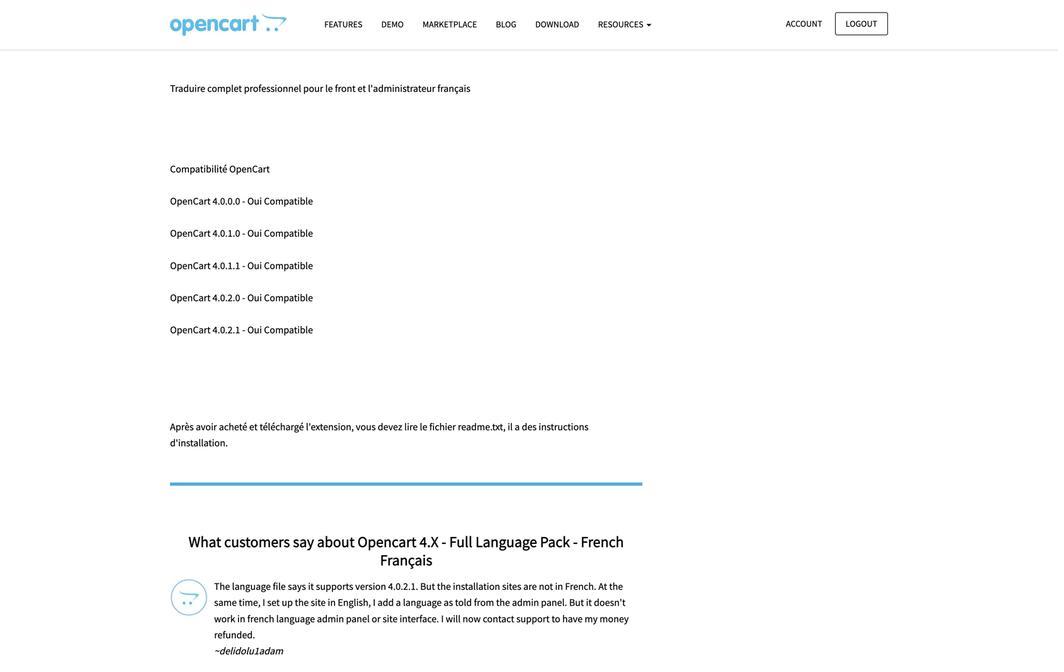 Task type: vqa. For each thing, say whether or not it's contained in the screenshot.
rightmost a
yes



Task type: locate. For each thing, give the bounding box(es) containing it.
-
[[176, 18, 179, 30], [179, 18, 182, 30], [182, 18, 185, 30], [185, 18, 188, 30], [188, 18, 191, 30], [191, 18, 195, 30], [195, 18, 198, 30], [198, 18, 201, 30], [201, 18, 204, 30], [204, 18, 207, 30], [207, 18, 210, 30], [210, 18, 213, 30], [213, 18, 217, 30], [217, 18, 220, 30], [220, 18, 223, 30], [223, 18, 226, 30], [226, 18, 229, 30], [229, 18, 232, 30], [232, 18, 235, 30], [235, 18, 239, 30], [239, 18, 242, 30], [242, 18, 245, 30], [245, 18, 248, 30], [248, 18, 251, 30], [251, 18, 254, 30], [254, 18, 257, 30], [257, 18, 260, 30], [260, 18, 264, 30], [264, 18, 267, 30], [267, 18, 270, 30], [270, 18, 273, 30], [273, 18, 276, 30], [276, 18, 279, 30], [279, 18, 282, 30], [282, 18, 286, 30], [286, 18, 289, 30], [289, 18, 292, 30], [292, 18, 295, 30], [295, 18, 298, 30], [298, 18, 301, 30], [301, 18, 304, 30], [304, 18, 308, 30], [308, 18, 311, 30], [311, 18, 314, 30], [314, 18, 317, 30], [317, 18, 320, 30], [320, 18, 323, 30], [323, 18, 326, 30], [326, 18, 329, 30], [329, 18, 333, 30], [333, 18, 336, 30], [336, 18, 339, 30], [339, 18, 342, 30], [342, 18, 345, 30], [345, 18, 348, 30], [348, 18, 351, 30], [351, 18, 355, 30], [355, 18, 358, 30], [358, 18, 361, 30], [361, 18, 364, 30], [364, 18, 367, 30], [367, 18, 370, 30], [370, 18, 373, 30], [373, 18, 377, 30], [377, 18, 380, 30], [380, 18, 383, 30], [383, 18, 386, 30], [386, 18, 389, 30], [389, 18, 392, 30], [392, 18, 395, 30], [395, 18, 398, 30], [398, 18, 402, 30], [402, 18, 405, 30], [405, 18, 408, 30], [408, 18, 411, 30], [411, 18, 414, 30], [414, 18, 417, 30], [417, 18, 420, 30], [420, 18, 424, 30], [424, 18, 427, 30], [427, 18, 430, 30], [430, 18, 433, 30], [433, 18, 436, 30], [436, 18, 439, 30], [439, 18, 442, 30], [442, 18, 446, 30], [446, 18, 449, 30], [449, 18, 452, 30], [452, 18, 455, 30], [455, 18, 458, 30], [458, 18, 461, 30], [461, 18, 464, 30], [464, 18, 467, 30], [467, 18, 471, 30], [471, 18, 474, 30], [474, 18, 477, 30], [477, 18, 480, 30], [480, 18, 483, 30], [483, 18, 486, 30], [242, 195, 245, 208], [242, 227, 245, 240], [242, 260, 245, 272], [242, 292, 245, 304], [242, 324, 245, 337], [442, 533, 447, 552], [573, 533, 578, 552]]

4.0.0.0
[[213, 195, 240, 208]]

but
[[421, 581, 435, 593], [570, 597, 584, 610]]

as
[[444, 597, 453, 610]]

0 vertical spatial et
[[358, 82, 366, 95]]

what
[[189, 533, 221, 552]]

et right front
[[358, 82, 366, 95]]

marketplace link
[[413, 13, 487, 35]]

demo
[[382, 19, 404, 30]]

site
[[311, 597, 326, 610], [383, 613, 398, 626]]

0 horizontal spatial a
[[396, 597, 401, 610]]

0 vertical spatial in
[[555, 581, 563, 593]]

4.x
[[420, 533, 439, 552]]

2 compatible from the top
[[264, 227, 313, 240]]

compatible for opencart 4.0.0.0 - oui compatible
[[264, 195, 313, 208]]

a inside the language file says it supports version 4.0.2.1. but the installation sites are not in french. at the same time, i set up the site in english, i add a language as told from the admin panel. but it doesn't work in french language admin panel or site interface. i will now contact support to have my money refunded. ~delidolu1adam
[[396, 597, 401, 610]]

the
[[214, 581, 230, 593]]

delidolu1adam image
[[170, 579, 208, 617]]

in down supports
[[328, 597, 336, 610]]

opencart down compatibilité
[[170, 195, 211, 208]]

1 horizontal spatial le
[[420, 421, 428, 433]]

5 compatible from the top
[[264, 324, 313, 337]]

le
[[326, 82, 333, 95], [420, 421, 428, 433]]

download
[[536, 19, 580, 30]]

the up as at bottom
[[437, 581, 451, 593]]

4 oui from the top
[[247, 292, 262, 304]]

compatible down opencart 4.0.2.0 - oui compatible
[[264, 324, 313, 337]]

language up interface.
[[403, 597, 442, 610]]

doesn't
[[594, 597, 626, 610]]

opencart left 4.0.1.1
[[170, 260, 211, 272]]

a right il
[[515, 421, 520, 433]]

demo link
[[372, 13, 413, 35]]

resources
[[599, 19, 646, 30]]

complet
[[207, 82, 242, 95]]

it
[[308, 581, 314, 593], [586, 597, 592, 610]]

a right add
[[396, 597, 401, 610]]

1 vertical spatial et
[[249, 421, 258, 433]]

blog
[[496, 19, 517, 30]]

4.0.1.0
[[213, 227, 240, 240]]

it right says
[[308, 581, 314, 593]]

i left add
[[373, 597, 376, 610]]

now
[[463, 613, 481, 626]]

et right acheté
[[249, 421, 258, 433]]

i left the will
[[441, 613, 444, 626]]

a
[[515, 421, 520, 433], [396, 597, 401, 610]]

0 horizontal spatial site
[[311, 597, 326, 610]]

3 oui from the top
[[247, 260, 262, 272]]

lire
[[405, 421, 418, 433]]

oui for 4.0.1.1
[[247, 260, 262, 272]]

the right at on the right bottom
[[610, 581, 623, 593]]

the up contact
[[496, 597, 510, 610]]

file
[[273, 581, 286, 593]]

are
[[524, 581, 537, 593]]

2 horizontal spatial in
[[555, 581, 563, 593]]

avoir
[[196, 421, 217, 433]]

1 vertical spatial site
[[383, 613, 398, 626]]

same
[[214, 597, 237, 610]]

0 horizontal spatial language
[[232, 581, 271, 593]]

opencart
[[229, 163, 270, 175], [170, 195, 211, 208], [170, 227, 211, 240], [170, 260, 211, 272], [170, 292, 211, 304], [170, 324, 211, 337]]

the
[[437, 581, 451, 593], [610, 581, 623, 593], [295, 597, 309, 610], [496, 597, 510, 610]]

~delidolu1adam
[[214, 645, 283, 658]]

but right '4.0.2.1.'
[[421, 581, 435, 593]]

but up have
[[570, 597, 584, 610]]

1 horizontal spatial i
[[373, 597, 376, 610]]

opencart left the 4.0.2.1
[[170, 324, 211, 337]]

site down supports
[[311, 597, 326, 610]]

set
[[267, 597, 280, 610]]

from
[[474, 597, 494, 610]]

admin
[[512, 597, 539, 610], [317, 613, 344, 626]]

opencart 4.0.2.0 - oui compatible
[[170, 292, 313, 304]]

opencart left 4.0.1.0
[[170, 227, 211, 240]]

oui for 4.0.1.0
[[247, 227, 262, 240]]

panel.
[[541, 597, 568, 610]]

le right lire
[[420, 421, 428, 433]]

oui right 4.0.1.0
[[247, 227, 262, 240]]

installation
[[453, 581, 501, 593]]

blog link
[[487, 13, 526, 35]]

in
[[555, 581, 563, 593], [328, 597, 336, 610], [237, 613, 245, 626]]

1 compatible from the top
[[264, 195, 313, 208]]

0 vertical spatial site
[[311, 597, 326, 610]]

1 oui from the top
[[247, 195, 262, 208]]

supports
[[316, 581, 354, 593]]

0 horizontal spatial admin
[[317, 613, 344, 626]]

1 horizontal spatial admin
[[512, 597, 539, 610]]

admin down are
[[512, 597, 539, 610]]

1 horizontal spatial a
[[515, 421, 520, 433]]

or
[[372, 613, 381, 626]]

4 compatible from the top
[[264, 292, 313, 304]]

2 horizontal spatial language
[[403, 597, 442, 610]]

i left set
[[263, 597, 265, 610]]

compatible down opencart 4.0.1.0 - oui compatible
[[264, 260, 313, 272]]

compatible up opencart 4.0.1.1 - oui compatible
[[264, 227, 313, 240]]

what customers say about opencart 4.x - full language pack - french français
[[189, 533, 624, 570]]

site right or
[[383, 613, 398, 626]]

0 horizontal spatial le
[[326, 82, 333, 95]]

5 oui from the top
[[247, 324, 262, 337]]

1 horizontal spatial but
[[570, 597, 584, 610]]

oui right 4.0.2.0
[[247, 292, 262, 304]]

1 vertical spatial in
[[328, 597, 336, 610]]

language down up
[[276, 613, 315, 626]]

pour
[[303, 82, 323, 95]]

oui right the 4.0.2.1
[[247, 324, 262, 337]]

oui
[[247, 195, 262, 208], [247, 227, 262, 240], [247, 260, 262, 272], [247, 292, 262, 304], [247, 324, 262, 337]]

support
[[517, 613, 550, 626]]

3 compatible from the top
[[264, 260, 313, 272]]

compatible up opencart 4.0.1.0 - oui compatible
[[264, 195, 313, 208]]

1 vertical spatial language
[[403, 597, 442, 610]]

1 horizontal spatial it
[[586, 597, 592, 610]]

il
[[508, 421, 513, 433]]

my
[[585, 613, 598, 626]]

opencart left 4.0.2.0
[[170, 292, 211, 304]]

0 horizontal spatial et
[[249, 421, 258, 433]]

vous
[[356, 421, 376, 433]]

opencart 4.0.1.1 - oui compatible
[[170, 260, 313, 272]]

compatibilité opencart
[[170, 163, 270, 175]]

oui for 4.0.2.1
[[247, 324, 262, 337]]

le right pour in the left of the page
[[326, 82, 333, 95]]

the right up
[[295, 597, 309, 610]]

1 vertical spatial a
[[396, 597, 401, 610]]

opencart up opencart 4.0.0.0 - oui compatible
[[229, 163, 270, 175]]

0 horizontal spatial in
[[237, 613, 245, 626]]

opencart for 4.0.0.0
[[170, 195, 211, 208]]

admin left panel
[[317, 613, 344, 626]]

acheté
[[219, 421, 247, 433]]

it up my
[[586, 597, 592, 610]]

compatible for opencart 4.0.2.1 - oui compatible
[[264, 324, 313, 337]]

'----------------------------------------------------------------------------------------------------
[[170, 18, 486, 30]]

français
[[380, 551, 433, 570]]

0 vertical spatial language
[[232, 581, 271, 593]]

a inside après avoir acheté et téléchargé l'extension, vous devez lire le fichier readme.txt, il a des instructions d'installation.
[[515, 421, 520, 433]]

logout link
[[836, 12, 889, 35]]

language up time, at bottom left
[[232, 581, 271, 593]]

compatibilité
[[170, 163, 227, 175]]

the language file says it supports version 4.0.2.1. but the installation sites are not in french. at the same time, i set up the site in english, i add a language as told from the admin panel. but it doesn't work in french language admin panel or site interface. i will now contact support to have my money refunded. ~delidolu1adam
[[214, 581, 629, 658]]

'-
[[170, 18, 176, 30]]

oui right '4.0.0.0'
[[247, 195, 262, 208]]

compatible down opencart 4.0.1.1 - oui compatible
[[264, 292, 313, 304]]

oui right 4.0.1.1
[[247, 260, 262, 272]]

panel
[[346, 613, 370, 626]]

oui for 4.0.0.0
[[247, 195, 262, 208]]

not
[[539, 581, 553, 593]]

in right not at the right of page
[[555, 581, 563, 593]]

oui for 4.0.2.0
[[247, 292, 262, 304]]

1 horizontal spatial language
[[276, 613, 315, 626]]

1 vertical spatial it
[[586, 597, 592, 610]]

1 vertical spatial le
[[420, 421, 428, 433]]

version
[[356, 581, 386, 593]]

0 vertical spatial a
[[515, 421, 520, 433]]

1 horizontal spatial site
[[383, 613, 398, 626]]

up
[[282, 597, 293, 610]]

l'administrateur
[[368, 82, 436, 95]]

0 horizontal spatial but
[[421, 581, 435, 593]]

1 vertical spatial admin
[[317, 613, 344, 626]]

0 horizontal spatial it
[[308, 581, 314, 593]]

in right 'work'
[[237, 613, 245, 626]]

2 oui from the top
[[247, 227, 262, 240]]

compatible
[[264, 195, 313, 208], [264, 227, 313, 240], [264, 260, 313, 272], [264, 292, 313, 304], [264, 324, 313, 337]]



Task type: describe. For each thing, give the bounding box(es) containing it.
interface.
[[400, 613, 439, 626]]

professionnel
[[244, 82, 301, 95]]

traduire
[[170, 82, 205, 95]]

le inside après avoir acheté et téléchargé l'extension, vous devez lire le fichier readme.txt, il a des instructions d'installation.
[[420, 421, 428, 433]]

sites
[[503, 581, 522, 593]]

opencart for 4.0.1.0
[[170, 227, 211, 240]]

1 horizontal spatial et
[[358, 82, 366, 95]]

opencart 4.0.0.0 - oui compatible
[[170, 195, 313, 208]]

l'extension,
[[306, 421, 354, 433]]

0 horizontal spatial i
[[263, 597, 265, 610]]

instructions
[[539, 421, 589, 433]]

front
[[335, 82, 356, 95]]

account
[[787, 18, 823, 29]]

des
[[522, 421, 537, 433]]

téléchargé
[[260, 421, 304, 433]]

et inside après avoir acheté et téléchargé l'extension, vous devez lire le fichier readme.txt, il a des instructions d'installation.
[[249, 421, 258, 433]]

2 horizontal spatial i
[[441, 613, 444, 626]]

marketplace
[[423, 19, 477, 30]]

work
[[214, 613, 235, 626]]

0 vertical spatial le
[[326, 82, 333, 95]]

logout
[[846, 18, 878, 29]]

1 horizontal spatial in
[[328, 597, 336, 610]]

to
[[552, 613, 561, 626]]

says
[[288, 581, 306, 593]]

compatible for opencart 4.0.1.0 - oui compatible
[[264, 227, 313, 240]]

opencart 4.0.1.0 - oui compatible
[[170, 227, 313, 240]]

french
[[581, 533, 624, 552]]

0 vertical spatial it
[[308, 581, 314, 593]]

opencart for 4.0.2.1
[[170, 324, 211, 337]]

après
[[170, 421, 194, 433]]

fichier
[[430, 421, 456, 433]]

at
[[599, 581, 608, 593]]

opencart - opencart 4.x - full language pack - french français image
[[170, 13, 287, 36]]

0 vertical spatial admin
[[512, 597, 539, 610]]

features link
[[315, 13, 372, 35]]

french.
[[565, 581, 597, 593]]

4.0.2.0
[[213, 292, 240, 304]]

2 vertical spatial in
[[237, 613, 245, 626]]

readme.txt,
[[458, 421, 506, 433]]

language
[[476, 533, 537, 552]]

features
[[325, 19, 363, 30]]

compatible for opencart 4.0.2.0 - oui compatible
[[264, 292, 313, 304]]

french
[[247, 613, 274, 626]]

4.0.1.1
[[213, 260, 240, 272]]

0 vertical spatial but
[[421, 581, 435, 593]]

contact
[[483, 613, 515, 626]]

opencart
[[358, 533, 417, 552]]

say
[[293, 533, 314, 552]]

told
[[455, 597, 472, 610]]

pack
[[540, 533, 570, 552]]

4.0.2.1
[[213, 324, 240, 337]]

money
[[600, 613, 629, 626]]

devez
[[378, 421, 403, 433]]

time,
[[239, 597, 261, 610]]

opencart for 4.0.2.0
[[170, 292, 211, 304]]

après avoir acheté et téléchargé l'extension, vous devez lire le fichier readme.txt, il a des instructions d'installation.
[[170, 421, 589, 450]]

will
[[446, 613, 461, 626]]

customers
[[224, 533, 290, 552]]

add
[[378, 597, 394, 610]]

opencart 4.0.2.1 - oui compatible
[[170, 324, 313, 337]]

download link
[[526, 13, 589, 35]]

2 vertical spatial language
[[276, 613, 315, 626]]

english,
[[338, 597, 371, 610]]

compatible for opencart 4.0.1.1 - oui compatible
[[264, 260, 313, 272]]

have
[[563, 613, 583, 626]]

about
[[317, 533, 355, 552]]

1 vertical spatial but
[[570, 597, 584, 610]]

d'installation.
[[170, 437, 228, 450]]

traduire complet professionnel pour le front et l'administrateur français
[[170, 82, 471, 95]]

account link
[[776, 12, 834, 35]]

français
[[438, 82, 471, 95]]

opencart for 4.0.1.1
[[170, 260, 211, 272]]

full
[[450, 533, 473, 552]]

refunded.
[[214, 629, 255, 642]]

4.0.2.1.
[[388, 581, 418, 593]]



